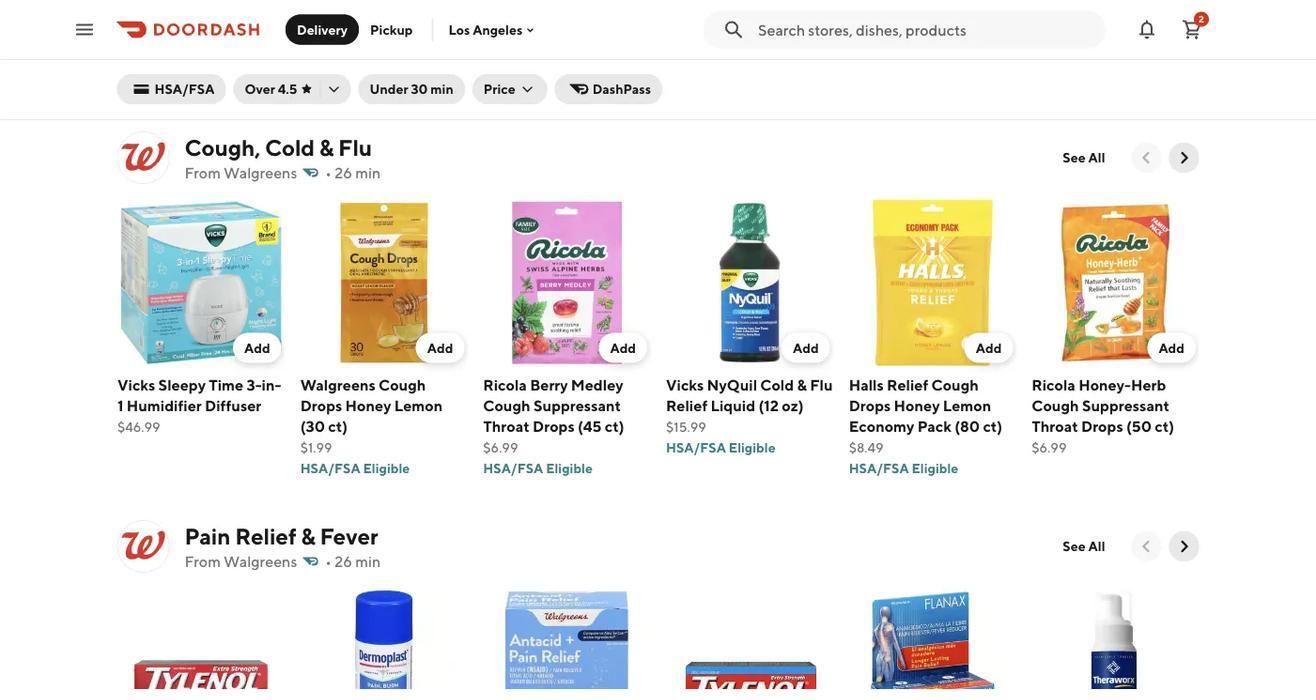 Task type: vqa. For each thing, say whether or not it's contained in the screenshot.
the left the Ricola
yes



Task type: locate. For each thing, give the bounding box(es) containing it.
2 horizontal spatial fee
[[1030, 60, 1049, 75]]

0 vertical spatial cold
[[265, 134, 315, 161]]

relief inside the halls relief cough drops honey lemon economy pack (80 ct) $8.49 hsa/fsa eligible
[[887, 376, 928, 394]]

open menu image
[[73, 18, 96, 41]]

0 horizontal spatial vicks
[[117, 376, 155, 394]]

ricola for berry
[[483, 376, 527, 394]]

4 ct) from the left
[[1155, 417, 1174, 435]]

2 see all link from the top
[[1052, 532, 1117, 562]]

min right 24
[[549, 60, 571, 75]]

dermoplast pain & itch relief spray (2.75 oz) image
[[300, 588, 468, 691]]

price
[[484, 81, 516, 97]]

1 previous button of carousel image from the top
[[1138, 148, 1156, 167]]

fee
[[301, 60, 320, 75], [669, 60, 688, 75], [1030, 60, 1049, 75]]

over 4.5
[[245, 81, 297, 97]]

previous button of carousel image for pain relief & fever
[[1138, 538, 1156, 556]]

from walgreens
[[185, 164, 297, 182], [185, 553, 297, 571]]

2 vertical spatial relief
[[235, 523, 296, 550]]

pack
[[917, 417, 951, 435]]

cold
[[265, 134, 315, 161], [760, 376, 794, 394]]

ricola left the berry
[[483, 376, 527, 394]]

from walgreens down pain on the left of the page
[[185, 553, 297, 571]]

& inside vicks nyquil cold & flu relief liquid (12 oz) $15.99 hsa/fsa eligible
[[797, 376, 807, 394]]

ct) right (30
[[328, 417, 347, 435]]

0 horizontal spatial $3.99
[[214, 60, 248, 75]]

(1,600+)
[[155, 80, 206, 96]]

5 add from the left
[[976, 340, 1002, 356]]

$46.99
[[117, 419, 160, 435]]

drops inside walgreens cough drops honey lemon (30 ct) $1.99 hsa/fsa eligible
[[300, 397, 342, 415]]

vicks
[[117, 376, 155, 394], [666, 376, 704, 394]]

throat inside ricola honey-herb cough suppressant throat drops (50 ct) $6.99
[[1032, 417, 1078, 435]]

hsa/fsa inside button
[[155, 81, 215, 97]]

26 down cough, cold & flu at left
[[335, 164, 352, 182]]

ct) inside ricola berry medley cough suppressant throat drops (45 ct) $6.99 hsa/fsa eligible
[[605, 417, 624, 435]]

relief up $15.99
[[666, 397, 707, 415]]

hsa/fsa down $1.99
[[300, 461, 360, 476]]

2 $3.99 from the left
[[582, 60, 616, 75]]

0 vertical spatial from
[[185, 164, 221, 182]]

mi for cvs
[[505, 60, 520, 75]]

$8.49
[[849, 440, 884, 455]]

1 horizontal spatial flu
[[810, 376, 833, 394]]

6 add from the left
[[1159, 340, 1185, 356]]

drops down halls
[[849, 397, 891, 415]]

1 mi from the left
[[137, 60, 152, 75]]

0 vertical spatial see
[[1063, 150, 1086, 165]]

2 $6.99 from the left
[[1032, 440, 1067, 455]]

previous button of carousel image
[[1138, 148, 1156, 167], [1138, 538, 1156, 556]]

1 add from the left
[[244, 340, 270, 356]]

2 see from the top
[[1063, 539, 1086, 554]]

0 horizontal spatial relief
[[235, 523, 296, 550]]

suppressant up (50
[[1082, 397, 1170, 415]]

1 horizontal spatial throat
[[1032, 417, 1078, 435]]

0 vertical spatial from walgreens
[[185, 164, 297, 182]]

over
[[245, 81, 275, 97]]

1 fee from the left
[[301, 60, 320, 75]]

2 previous button of carousel image from the top
[[1138, 538, 1156, 556]]

2 fee from the left
[[669, 60, 688, 75]]

0 horizontal spatial lemon
[[394, 397, 442, 415]]

from down cough,
[[185, 164, 221, 182]]

cough inside walgreens cough drops honey lemon (30 ct) $1.99 hsa/fsa eligible
[[378, 376, 426, 394]]

hsa/fsa down $15.99
[[666, 440, 726, 455]]

hsa/fsa down the berry
[[483, 461, 543, 476]]

1 horizontal spatial fee
[[669, 60, 688, 75]]

26 for cough, cold & flu
[[335, 164, 352, 182]]

0 vertical spatial next button of carousel image
[[1175, 148, 1194, 167]]

1 vertical spatial flu
[[810, 376, 833, 394]]

drops left (45 on the left bottom of page
[[532, 417, 574, 435]]

$3.99
[[214, 60, 248, 75], [582, 60, 616, 75], [943, 60, 977, 75]]

2 ct) from the left
[[605, 417, 624, 435]]

min right '30'
[[431, 81, 454, 97]]

time
[[208, 376, 243, 394]]

1 vertical spatial from walgreens
[[185, 553, 297, 571]]

2 next button of carousel image from the top
[[1175, 538, 1194, 556]]

cough
[[378, 376, 426, 394], [931, 376, 979, 394], [483, 397, 530, 415], [1032, 397, 1079, 415]]

2 see all from the top
[[1063, 539, 1106, 554]]

click to add this store to your saved list image for cvs
[[804, 36, 826, 58]]

cold up (12
[[760, 376, 794, 394]]

1 delivery from the left
[[251, 60, 298, 75]]

1 next button of carousel image from the top
[[1175, 148, 1194, 167]]

vicks nyquil cold & flu relief liquid (12 oz) $15.99 hsa/fsa eligible
[[666, 376, 833, 455]]

walgreens up "1.0"
[[117, 36, 192, 54]]

1 horizontal spatial suppressant
[[1082, 397, 1170, 415]]

1 vertical spatial from
[[185, 553, 221, 571]]

1 throat from the left
[[483, 417, 529, 435]]

• 26 min down "fever"
[[325, 553, 381, 571]]

1 $3.99 from the left
[[214, 60, 248, 75]]

2 vicks from the left
[[666, 376, 704, 394]]

cough inside ricola honey-herb cough suppressant throat drops (50 ct) $6.99
[[1032, 397, 1079, 415]]

berry
[[530, 376, 568, 394]]

• 26 min
[[325, 164, 381, 182], [325, 553, 381, 571]]

2 • 26 min from the top
[[325, 553, 381, 571]]

1 click to add this store to your saved list image from the left
[[438, 36, 460, 58]]

3 $3.99 from the left
[[943, 60, 977, 75]]

1 horizontal spatial $3.99
[[582, 60, 616, 75]]

ct) inside the halls relief cough drops honey lemon economy pack (80 ct) $8.49 hsa/fsa eligible
[[983, 417, 1002, 435]]

1 vertical spatial see all
[[1063, 539, 1106, 554]]

delivery up over 4.5 at the top of page
[[251, 60, 298, 75]]

los
[[449, 22, 470, 37]]

mi
[[137, 60, 152, 75], [505, 60, 520, 75], [866, 60, 881, 75]]

hsa/fsa inside ricola berry medley cough suppressant throat drops (45 ct) $6.99 hsa/fsa eligible
[[483, 461, 543, 476]]

4 add from the left
[[793, 340, 819, 356]]

2 horizontal spatial &
[[797, 376, 807, 394]]

tylenol pm extra strength pain reliever & sleep aid 500 mg caplets (24 ct) image
[[666, 588, 834, 691]]

$1.99
[[300, 440, 332, 455]]

•
[[154, 60, 160, 75], [205, 60, 211, 75], [523, 60, 528, 75], [574, 60, 579, 75], [884, 60, 889, 75], [935, 60, 940, 75], [325, 164, 332, 182], [325, 553, 332, 571]]

suppressant
[[533, 397, 621, 415], [1082, 397, 1170, 415]]

ricola
[[483, 376, 527, 394], [1032, 376, 1075, 394]]

1 all from the top
[[1089, 150, 1106, 165]]

0 vertical spatial &
[[319, 134, 334, 161]]

drops inside ricola honey-herb cough suppressant throat drops (50 ct) $6.99
[[1081, 417, 1123, 435]]

2 mi from the left
[[505, 60, 520, 75]]

eligible down (12
[[729, 440, 775, 455]]

suppressant inside ricola berry medley cough suppressant throat drops (45 ct) $6.99 hsa/fsa eligible
[[533, 397, 621, 415]]

$3.99 for rite aid
[[943, 60, 977, 75]]

& for fever
[[301, 523, 316, 550]]

0.3 mi • 24 min • $3.99 delivery fee
[[483, 60, 688, 75]]

click to add this store to your saved list image left "cvs"
[[438, 36, 460, 58]]

0 horizontal spatial suppressant
[[533, 397, 621, 415]]

los angeles
[[449, 22, 523, 37]]

0 horizontal spatial &
[[301, 523, 316, 550]]

0 horizontal spatial delivery
[[251, 60, 298, 75]]

drops left (50
[[1081, 417, 1123, 435]]

see all link for pain relief & fever
[[1052, 532, 1117, 562]]

2 lemon from the left
[[943, 397, 991, 415]]

delivery
[[297, 22, 348, 37]]

& for flu
[[319, 134, 334, 161]]

hsa/fsa down 1.0 mi • 26 min • $3.99 delivery fee
[[155, 81, 215, 97]]

vicks inside vicks nyquil cold & flu relief liquid (12 oz) $15.99 hsa/fsa eligible
[[666, 376, 704, 394]]

walgreens
[[117, 36, 192, 54], [224, 164, 297, 182], [300, 376, 375, 394], [224, 553, 297, 571]]

34
[[892, 60, 907, 75]]

in-
[[261, 376, 281, 394]]

26 up (1,600+)
[[162, 60, 178, 75]]

1 vertical spatial see all link
[[1052, 532, 1117, 562]]

0 vertical spatial • 26 min
[[325, 164, 381, 182]]

vicks inside vicks sleepy time 3-in- 1 humidifier diffuser $46.99
[[117, 376, 155, 394]]

$3.99 for cvs
[[582, 60, 616, 75]]

0 horizontal spatial fee
[[301, 60, 320, 75]]

1 ct) from the left
[[328, 417, 347, 435]]

1 see all from the top
[[1063, 150, 1106, 165]]

2 horizontal spatial $3.99
[[943, 60, 977, 75]]

add for halls relief cough drops honey lemon economy pack (80 ct)
[[976, 340, 1002, 356]]

delivery for rite aid
[[980, 60, 1027, 75]]

eligible
[[729, 440, 775, 455], [363, 461, 410, 476], [546, 461, 593, 476], [912, 461, 958, 476]]

0 horizontal spatial honey
[[345, 397, 391, 415]]

ct) right (80
[[983, 417, 1002, 435]]

eligible down (45 on the left bottom of page
[[546, 461, 593, 476]]

lemon inside walgreens cough drops honey lemon (30 ct) $1.99 hsa/fsa eligible
[[394, 397, 442, 415]]

1 honey from the left
[[345, 397, 391, 415]]

• 26 min down cough, cold & flu at left
[[325, 164, 381, 182]]

0 horizontal spatial flu
[[338, 134, 372, 161]]

notification bell image
[[1136, 18, 1159, 41]]

0 horizontal spatial cold
[[265, 134, 315, 161]]

hsa/fsa
[[155, 81, 215, 97], [666, 440, 726, 455], [300, 461, 360, 476], [483, 461, 543, 476], [849, 461, 909, 476]]

all for cough, cold & flu
[[1089, 150, 1106, 165]]

economy
[[849, 417, 914, 435]]

under
[[370, 81, 408, 97]]

3 ct) from the left
[[983, 417, 1002, 435]]

0 vertical spatial flu
[[338, 134, 372, 161]]

1 horizontal spatial cold
[[760, 376, 794, 394]]

cough inside ricola berry medley cough suppressant throat drops (45 ct) $6.99 hsa/fsa eligible
[[483, 397, 530, 415]]

from for pain relief & fever
[[185, 553, 221, 571]]

$3.99 up dashpass
[[582, 60, 616, 75]]

1 horizontal spatial ricola
[[1032, 376, 1075, 394]]

$3.99 up over
[[214, 60, 248, 75]]

1 vertical spatial next button of carousel image
[[1175, 538, 1194, 556]]

hsa/fsa down $8.49
[[849, 461, 909, 476]]

click to add this store to your saved list image
[[438, 36, 460, 58], [804, 36, 826, 58]]

see all for cough, cold & flu
[[1063, 150, 1106, 165]]

delivery down store search: begin typing to search for stores available on doordash text box on the right top
[[980, 60, 1027, 75]]

from down pain on the left of the page
[[185, 553, 221, 571]]

cold down over 4.5 button
[[265, 134, 315, 161]]

1 horizontal spatial relief
[[666, 397, 707, 415]]

drops
[[300, 397, 342, 415], [849, 397, 891, 415], [532, 417, 574, 435], [1081, 417, 1123, 435]]

2 from from the top
[[185, 553, 221, 571]]

honey
[[345, 397, 391, 415], [894, 397, 940, 415]]

see
[[1063, 150, 1086, 165], [1063, 539, 1086, 554]]

eligible inside vicks nyquil cold & flu relief liquid (12 oz) $15.99 hsa/fsa eligible
[[729, 440, 775, 455]]

see for fever
[[1063, 539, 1086, 554]]

price button
[[473, 74, 548, 104]]

1 vertical spatial see
[[1063, 539, 1086, 554]]

next button of carousel image for fever
[[1175, 538, 1194, 556]]

1 from from the top
[[185, 164, 221, 182]]

2 all from the top
[[1089, 539, 1106, 554]]

1 ricola from the left
[[483, 376, 527, 394]]

rite aid
[[849, 36, 905, 54]]

walgreens effervescent pain relief tablets original (36 ct) image
[[483, 588, 651, 691]]

3 delivery from the left
[[980, 60, 1027, 75]]

2 horizontal spatial delivery
[[980, 60, 1027, 75]]

pickup button
[[359, 15, 424, 45]]

liquid
[[711, 397, 755, 415]]

add button
[[233, 333, 281, 363], [233, 333, 281, 363], [416, 333, 464, 363], [416, 333, 464, 363], [599, 333, 647, 363], [599, 333, 647, 363], [782, 333, 830, 363], [782, 333, 830, 363], [964, 333, 1013, 363], [964, 333, 1013, 363], [1147, 333, 1196, 363], [1147, 333, 1196, 363]]

relief for fever
[[235, 523, 296, 550]]

relief right halls
[[887, 376, 928, 394]]

1 see all link from the top
[[1052, 143, 1117, 173]]

throat for berry
[[483, 417, 529, 435]]

ricola left the honey-
[[1032, 376, 1075, 394]]

ricola inside ricola berry medley cough suppressant throat drops (45 ct) $6.99 hsa/fsa eligible
[[483, 376, 527, 394]]

ricola inside ricola honey-herb cough suppressant throat drops (50 ct) $6.99
[[1032, 376, 1075, 394]]

from walgreens down cough,
[[185, 164, 297, 182]]

1 vertical spatial relief
[[666, 397, 707, 415]]

1 from walgreens from the top
[[185, 164, 297, 182]]

walgreens inside walgreens cough drops honey lemon (30 ct) $1.99 hsa/fsa eligible
[[300, 376, 375, 394]]

2 horizontal spatial relief
[[887, 376, 928, 394]]

relief right pain on the left of the page
[[235, 523, 296, 550]]

ricola for honey-
[[1032, 376, 1075, 394]]

from
[[185, 164, 221, 182], [185, 553, 221, 571]]

2 honey from the left
[[894, 397, 940, 415]]

2 horizontal spatial mi
[[866, 60, 881, 75]]

& left "fever"
[[301, 523, 316, 550]]

24
[[531, 60, 546, 75]]

flanax pain reliever fever reducer tablets (24 ct) image
[[849, 588, 1017, 691]]

3 add from the left
[[610, 340, 636, 356]]

$6.99 inside ricola berry medley cough suppressant throat drops (45 ct) $6.99 hsa/fsa eligible
[[483, 440, 518, 455]]

0 vertical spatial all
[[1089, 150, 1106, 165]]

1 horizontal spatial &
[[319, 134, 334, 161]]

add for vicks nyquil cold & flu relief liquid (12 oz)
[[793, 340, 819, 356]]

throat
[[483, 417, 529, 435], [1032, 417, 1078, 435]]

throat inside ricola berry medley cough suppressant throat drops (45 ct) $6.99 hsa/fsa eligible
[[483, 417, 529, 435]]

medley
[[571, 376, 623, 394]]

1 vertical spatial all
[[1089, 539, 1106, 554]]

ricola honey-herb cough suppressant throat drops (50 ct) $6.99
[[1032, 376, 1174, 455]]

pain
[[185, 523, 231, 550]]

dashpass
[[593, 81, 651, 97]]

1 vertical spatial previous button of carousel image
[[1138, 538, 1156, 556]]

0 vertical spatial see all link
[[1052, 143, 1117, 173]]

min down "fever"
[[355, 553, 381, 571]]

ct) right (50
[[1155, 417, 1174, 435]]

(650+)
[[520, 80, 562, 96]]

0 vertical spatial previous button of carousel image
[[1138, 148, 1156, 167]]

add
[[244, 340, 270, 356], [427, 340, 453, 356], [610, 340, 636, 356], [793, 340, 819, 356], [976, 340, 1002, 356], [1159, 340, 1185, 356]]

0 horizontal spatial click to add this store to your saved list image
[[438, 36, 460, 58]]

& up oz)
[[797, 376, 807, 394]]

flu left halls
[[810, 376, 833, 394]]

flu inside vicks nyquil cold & flu relief liquid (12 oz) $15.99 hsa/fsa eligible
[[810, 376, 833, 394]]

1 vertical spatial • 26 min
[[325, 553, 381, 571]]

(45
[[577, 417, 601, 435]]

dashpass button
[[555, 74, 663, 104]]

see all
[[1063, 150, 1106, 165], [1063, 539, 1106, 554]]

walgreens down pain relief & fever
[[224, 553, 297, 571]]

eligible up "fever"
[[363, 461, 410, 476]]

diffuser
[[204, 397, 261, 415]]

next button of carousel image for flu
[[1175, 148, 1194, 167]]

1 lemon from the left
[[394, 397, 442, 415]]

(30
[[300, 417, 325, 435]]

2 suppressant from the left
[[1082, 397, 1170, 415]]

1.7
[[849, 60, 864, 75]]

2 vertical spatial &
[[301, 523, 316, 550]]

0 horizontal spatial ricola
[[483, 376, 527, 394]]

see all link
[[1052, 143, 1117, 173], [1052, 532, 1117, 562]]

1 horizontal spatial $6.99
[[1032, 440, 1067, 455]]

relief
[[887, 376, 928, 394], [666, 397, 707, 415], [235, 523, 296, 550]]

0 horizontal spatial $6.99
[[483, 440, 518, 455]]

$3.99 down store search: begin typing to search for stores available on doordash text box on the right top
[[943, 60, 977, 75]]

suppressant inside ricola honey-herb cough suppressant throat drops (50 ct) $6.99
[[1082, 397, 1170, 415]]

1 horizontal spatial click to add this store to your saved list image
[[804, 36, 826, 58]]

min right '34'
[[910, 60, 932, 75]]

1 • 26 min from the top
[[325, 164, 381, 182]]

eligible inside walgreens cough drops honey lemon (30 ct) $1.99 hsa/fsa eligible
[[363, 461, 410, 476]]

suppressant up (45 on the left bottom of page
[[533, 397, 621, 415]]

3 fee from the left
[[1030, 60, 1049, 75]]

drops up (30
[[300, 397, 342, 415]]

herb
[[1131, 376, 1166, 394]]

1 suppressant from the left
[[533, 397, 621, 415]]

2 throat from the left
[[1032, 417, 1078, 435]]

eligible down pack
[[912, 461, 958, 476]]

0 horizontal spatial throat
[[483, 417, 529, 435]]

26 down "fever"
[[335, 553, 352, 571]]

mi right 1.7
[[866, 60, 881, 75]]

fever
[[320, 523, 378, 550]]

throat left (50
[[1032, 417, 1078, 435]]

mi right 0.3
[[505, 60, 520, 75]]

throat left (45 on the left bottom of page
[[483, 417, 529, 435]]

3 mi from the left
[[866, 60, 881, 75]]

1 horizontal spatial delivery
[[619, 60, 666, 75]]

2 ricola from the left
[[1032, 376, 1075, 394]]

ct) right (45 on the left bottom of page
[[605, 417, 624, 435]]

next button of carousel image
[[1175, 148, 1194, 167], [1175, 538, 1194, 556]]

1 vertical spatial &
[[797, 376, 807, 394]]

$15.99
[[666, 419, 706, 435]]

1 vicks from the left
[[117, 376, 155, 394]]

2 delivery from the left
[[619, 60, 666, 75]]

1 horizontal spatial vicks
[[666, 376, 704, 394]]

1 vertical spatial cold
[[760, 376, 794, 394]]

0 vertical spatial see all
[[1063, 150, 1106, 165]]

mi for rite aid
[[866, 60, 881, 75]]

cough inside the halls relief cough drops honey lemon economy pack (80 ct) $8.49 hsa/fsa eligible
[[931, 376, 979, 394]]

1
[[117, 397, 123, 415]]

1 vertical spatial 26
[[335, 164, 352, 182]]

2 click to add this store to your saved list image from the left
[[804, 36, 826, 58]]

delivery up dashpass
[[619, 60, 666, 75]]

mi right "1.0"
[[137, 60, 152, 75]]

1 $6.99 from the left
[[483, 440, 518, 455]]

$6.99 inside ricola honey-herb cough suppressant throat drops (50 ct) $6.99
[[1032, 440, 1067, 455]]

1 horizontal spatial mi
[[505, 60, 520, 75]]

$6.99
[[483, 440, 518, 455], [1032, 440, 1067, 455]]

flu down 'under'
[[338, 134, 372, 161]]

drops inside ricola berry medley cough suppressant throat drops (45 ct) $6.99 hsa/fsa eligible
[[532, 417, 574, 435]]

lemon
[[394, 397, 442, 415], [943, 397, 991, 415]]

1 horizontal spatial lemon
[[943, 397, 991, 415]]

vicks up 1
[[117, 376, 155, 394]]

2 from walgreens from the top
[[185, 553, 297, 571]]

3-
[[246, 376, 261, 394]]

Store search: begin typing to search for stores available on DoorDash text field
[[758, 19, 1095, 40]]

all
[[1089, 150, 1106, 165], [1089, 539, 1106, 554]]

& down over 4.5 button
[[319, 134, 334, 161]]

walgreens up (30
[[300, 376, 375, 394]]

0 vertical spatial relief
[[887, 376, 928, 394]]

0 horizontal spatial mi
[[137, 60, 152, 75]]

see for flu
[[1063, 150, 1086, 165]]

vicks up $15.99
[[666, 376, 704, 394]]

2 add from the left
[[427, 340, 453, 356]]

previous button of carousel image for cough, cold & flu
[[1138, 148, 1156, 167]]

&
[[319, 134, 334, 161], [797, 376, 807, 394], [301, 523, 316, 550]]

ct)
[[328, 417, 347, 435], [605, 417, 624, 435], [983, 417, 1002, 435], [1155, 417, 1174, 435]]

flu
[[338, 134, 372, 161], [810, 376, 833, 394]]

delivery
[[251, 60, 298, 75], [619, 60, 666, 75], [980, 60, 1027, 75]]

2 vertical spatial 26
[[335, 553, 352, 571]]

1 see from the top
[[1063, 150, 1086, 165]]

click to add this store to your saved list image left rite in the top right of the page
[[804, 36, 826, 58]]

1 horizontal spatial honey
[[894, 397, 940, 415]]



Task type: describe. For each thing, give the bounding box(es) containing it.
see all for pain relief & fever
[[1063, 539, 1106, 554]]

4.5
[[278, 81, 297, 97]]

theraworx nerve relief foam (7.1 oz) image
[[1032, 588, 1200, 691]]

vicks sleepy time 3-in-1 humidifier diffuser image
[[117, 199, 285, 367]]

relief for drops
[[887, 376, 928, 394]]

los angeles button
[[449, 22, 538, 37]]

min inside "button"
[[431, 81, 454, 97]]

drops inside the halls relief cough drops honey lemon economy pack (80 ct) $8.49 hsa/fsa eligible
[[849, 397, 891, 415]]

ct) inside walgreens cough drops honey lemon (30 ct) $1.99 hsa/fsa eligible
[[328, 417, 347, 435]]

4.6
[[117, 80, 136, 96]]

hsa/fsa inside walgreens cough drops honey lemon (30 ct) $1.99 hsa/fsa eligible
[[300, 461, 360, 476]]

delivery button
[[286, 15, 359, 45]]

$3.99 for walgreens
[[214, 60, 248, 75]]

• 26 min for flu
[[325, 164, 381, 182]]

0.3
[[483, 60, 503, 75]]

$6.99 for berry
[[483, 440, 518, 455]]

vicks nyquil cold & flu relief liquid (12 oz) image
[[666, 199, 834, 367]]

min up (1,600+)
[[181, 60, 203, 75]]

0 vertical spatial 26
[[162, 60, 178, 75]]

ricola berry medley cough suppressant throat drops (45 ct) image
[[483, 199, 651, 367]]

aid
[[881, 36, 905, 54]]

over 4.5 button
[[234, 74, 351, 104]]

pickup
[[370, 22, 413, 37]]

tylenol extra strength rapid release 500 mg gelcaps (100 ct) image
[[117, 588, 285, 691]]

ricola berry medley cough suppressant throat drops (45 ct) $6.99 hsa/fsa eligible
[[483, 376, 624, 476]]

suppressant for (45
[[533, 397, 621, 415]]

angeles
[[473, 22, 523, 37]]

humidifier
[[126, 397, 201, 415]]

from for cough, cold & flu
[[185, 164, 221, 182]]

from walgreens for pain
[[185, 553, 297, 571]]

vicks for 1
[[117, 376, 155, 394]]

30
[[411, 81, 428, 97]]

sleepy
[[158, 376, 205, 394]]

cough,
[[185, 134, 261, 161]]

halls relief cough drops honey lemon economy pack (80 ct) image
[[849, 199, 1017, 367]]

honey inside walgreens cough drops honey lemon (30 ct) $1.99 hsa/fsa eligible
[[345, 397, 391, 415]]

oz)
[[782, 397, 804, 415]]

eligible inside the halls relief cough drops honey lemon economy pack (80 ct) $8.49 hsa/fsa eligible
[[912, 461, 958, 476]]

all for pain relief & fever
[[1089, 539, 1106, 554]]

1 items, open order cart image
[[1181, 18, 1204, 41]]

fee for walgreens
[[301, 60, 320, 75]]

halls relief cough drops honey lemon economy pack (80 ct) $8.49 hsa/fsa eligible
[[849, 376, 1002, 476]]

eligible inside ricola berry medley cough suppressant throat drops (45 ct) $6.99 hsa/fsa eligible
[[546, 461, 593, 476]]

rite
[[849, 36, 878, 54]]

under 30 min
[[370, 81, 454, 97]]

honey-
[[1079, 376, 1131, 394]]

from walgreens for cough,
[[185, 164, 297, 182]]

$6.99 for honey-
[[1032, 440, 1067, 455]]

suppressant for (50
[[1082, 397, 1170, 415]]

ct) inside ricola honey-herb cough suppressant throat drops (50 ct) $6.99
[[1155, 417, 1174, 435]]

nyquil
[[707, 376, 757, 394]]

halls
[[849, 376, 884, 394]]

2
[[1199, 14, 1205, 24]]

vicks for relief
[[666, 376, 704, 394]]

walgreens down cough, cold & flu at left
[[224, 164, 297, 182]]

add for ricola honey-herb cough suppressant throat drops (50 ct)
[[1159, 340, 1185, 356]]

walgreens cough drops honey lemon (30 ct) $1.99 hsa/fsa eligible
[[300, 376, 442, 476]]

4.7
[[483, 80, 501, 96]]

2 button
[[1174, 11, 1211, 48]]

hsa/fsa button
[[117, 74, 226, 104]]

relief inside vicks nyquil cold & flu relief liquid (12 oz) $15.99 hsa/fsa eligible
[[666, 397, 707, 415]]

fee for cvs
[[669, 60, 688, 75]]

cough, cold & flu
[[185, 134, 372, 161]]

hsa/fsa inside vicks nyquil cold & flu relief liquid (12 oz) $15.99 hsa/fsa eligible
[[666, 440, 726, 455]]

(50
[[1126, 417, 1152, 435]]

delivery for cvs
[[619, 60, 666, 75]]

fee for rite aid
[[1030, 60, 1049, 75]]

mi for walgreens
[[137, 60, 152, 75]]

min down 'under'
[[355, 164, 381, 182]]

click to add this store to your saved list image for walgreens
[[438, 36, 460, 58]]

click to add this store to your saved list image
[[1170, 36, 1192, 58]]

walgreens cough drops honey lemon (30 ct) image
[[300, 199, 468, 367]]

honey inside the halls relief cough drops honey lemon economy pack (80 ct) $8.49 hsa/fsa eligible
[[894, 397, 940, 415]]

(12
[[758, 397, 779, 415]]

• 26 min for fever
[[325, 553, 381, 571]]

throat for honey-
[[1032, 417, 1078, 435]]

add for ricola berry medley cough suppressant throat drops (45 ct)
[[610, 340, 636, 356]]

26 for pain relief & fever
[[335, 553, 352, 571]]

lemon inside the halls relief cough drops honey lemon economy pack (80 ct) $8.49 hsa/fsa eligible
[[943, 397, 991, 415]]

(80
[[955, 417, 980, 435]]

pain relief & fever
[[185, 523, 378, 550]]

add for vicks sleepy time 3-in- 1 humidifier diffuser
[[244, 340, 270, 356]]

under 30 min button
[[359, 74, 465, 104]]

cvs
[[483, 36, 514, 54]]

add for walgreens cough drops honey lemon (30 ct)
[[427, 340, 453, 356]]

hsa/fsa inside the halls relief cough drops honey lemon economy pack (80 ct) $8.49 hsa/fsa eligible
[[849, 461, 909, 476]]

delivery for walgreens
[[251, 60, 298, 75]]

ricola honey-herb cough suppressant throat drops (50 ct) image
[[1032, 199, 1200, 367]]

1.0 mi • 26 min • $3.99 delivery fee
[[117, 60, 320, 75]]

vicks sleepy time 3-in- 1 humidifier diffuser $46.99
[[117, 376, 281, 435]]

1.0
[[117, 60, 134, 75]]

1.7 mi • 34 min • $3.99 delivery fee
[[849, 60, 1049, 75]]

cold inside vicks nyquil cold & flu relief liquid (12 oz) $15.99 hsa/fsa eligible
[[760, 376, 794, 394]]

see all link for cough, cold & flu
[[1052, 143, 1117, 173]]



